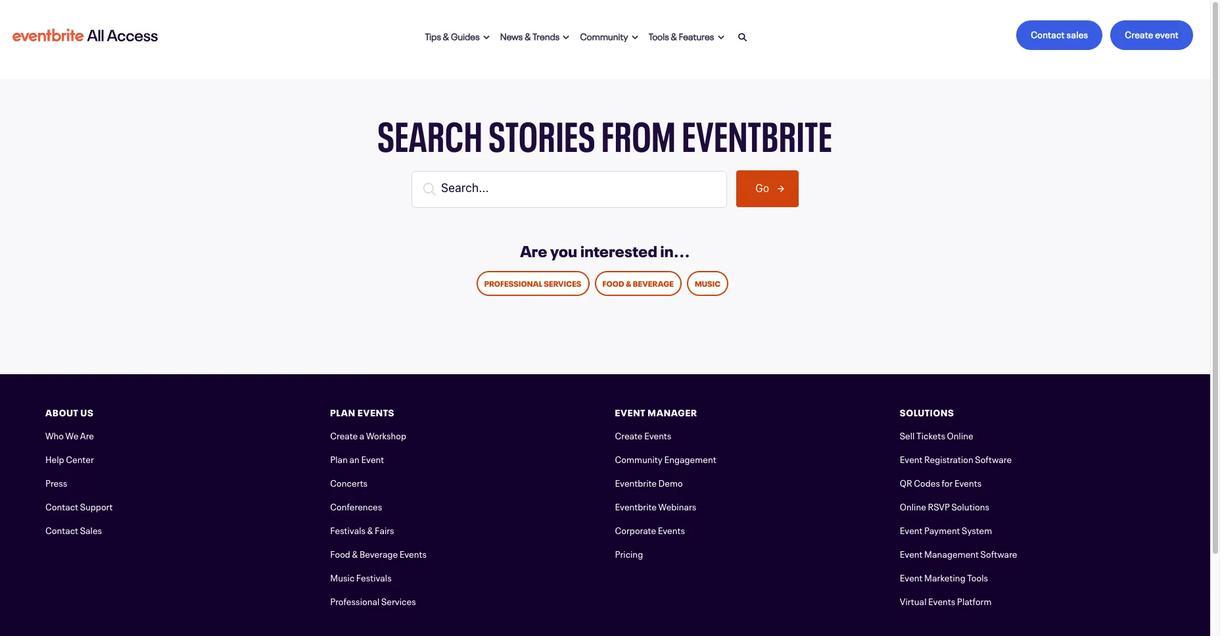 Task type: describe. For each thing, give the bounding box(es) containing it.
community engagement link
[[615, 452, 717, 465]]

plan an event link
[[330, 452, 384, 465]]

virtual events platform
[[900, 594, 992, 607]]

corporate
[[615, 523, 657, 536]]

who we are link
[[45, 428, 94, 441]]

1 vertical spatial solutions
[[952, 499, 990, 512]]

event payment system link
[[900, 523, 993, 536]]

services
[[381, 594, 416, 607]]

contact support link
[[45, 499, 113, 512]]

virtual events platform link
[[900, 594, 992, 607]]

plan for plan an event
[[330, 452, 348, 465]]

tools & features
[[649, 29, 715, 42]]

concerts
[[330, 475, 368, 488]]

interested
[[581, 238, 658, 261]]

create events link
[[615, 428, 672, 441]]

marketing
[[925, 570, 966, 583]]

you
[[551, 238, 578, 261]]

food for food & beverage
[[603, 277, 625, 288]]

demo
[[659, 475, 683, 488]]

food & beverage events link
[[330, 546, 427, 560]]

event registration software
[[900, 452, 1013, 465]]

event for event marketing tools
[[900, 570, 923, 583]]

an
[[350, 452, 360, 465]]

contact sales link
[[45, 523, 102, 536]]

plan events
[[330, 405, 395, 418]]

services
[[544, 277, 582, 288]]

professional for professional services
[[485, 277, 543, 288]]

professional services link
[[330, 594, 416, 607]]

management
[[925, 546, 980, 560]]

professional services
[[330, 594, 416, 607]]

contact sales link
[[1017, 20, 1103, 50]]

food & beverage link
[[595, 271, 682, 296]]

event management software
[[900, 546, 1018, 560]]

eventbrite demo link
[[615, 475, 683, 488]]

event
[[1156, 27, 1179, 40]]

create a workshop
[[330, 428, 407, 441]]

event registration software link
[[900, 452, 1013, 465]]

in...
[[661, 238, 691, 261]]

0 vertical spatial eventbrite
[[683, 101, 833, 162]]

music link
[[687, 271, 729, 296]]

virtual
[[900, 594, 927, 607]]

arrow image for community
[[632, 35, 639, 40]]

engagement
[[665, 452, 717, 465]]

sell tickets online
[[900, 428, 974, 441]]

eventbrite demo
[[615, 475, 683, 488]]

tools & features link
[[644, 21, 730, 50]]

music for music festivals
[[330, 570, 355, 583]]

create for create events
[[615, 428, 643, 441]]

tips & guides
[[425, 29, 480, 42]]

tips
[[425, 29, 441, 42]]

festivals & fairs link
[[330, 523, 394, 536]]

contact sales
[[1032, 27, 1089, 40]]

news & trends link
[[495, 21, 575, 50]]

event for event management software
[[900, 546, 923, 560]]

professional for professional services
[[330, 594, 380, 607]]

press
[[45, 475, 67, 488]]

center
[[66, 452, 94, 465]]

rsvp
[[929, 499, 951, 512]]

create events
[[615, 428, 672, 441]]

payment
[[925, 523, 961, 536]]

0 vertical spatial are
[[520, 238, 548, 261]]

0 vertical spatial festivals
[[330, 523, 366, 536]]

platform
[[958, 594, 992, 607]]

& for fairs
[[367, 523, 373, 536]]

event marketing tools link
[[900, 570, 989, 583]]

0 vertical spatial solutions
[[900, 405, 955, 418]]

contact for contact sales
[[1032, 27, 1066, 40]]

press link
[[45, 475, 67, 488]]

create for create a workshop
[[330, 428, 358, 441]]

webinars
[[659, 499, 697, 512]]

concerts link
[[330, 475, 368, 488]]

pricing link
[[615, 546, 643, 560]]

events for virtual events platform
[[929, 594, 956, 607]]

event for event manager
[[615, 405, 646, 418]]

& for guides
[[443, 29, 450, 42]]

about
[[45, 405, 78, 418]]

help center link
[[45, 452, 94, 465]]

community for community
[[581, 29, 629, 42]]

events right beverage
[[400, 546, 427, 560]]

us
[[81, 405, 94, 418]]

corporate events link
[[615, 523, 685, 536]]

tips & guides link
[[420, 21, 495, 50]]

qr
[[900, 475, 913, 488]]

& for features
[[671, 29, 678, 42]]

create event link
[[1111, 20, 1194, 50]]



Task type: vqa. For each thing, say whether or not it's contained in the screenshot.
third Arrow image from the left
yes



Task type: locate. For each thing, give the bounding box(es) containing it.
who we are
[[45, 428, 94, 441]]

event for event registration software
[[900, 452, 923, 465]]

online rsvp solutions link
[[900, 499, 990, 512]]

events for create events
[[645, 428, 672, 441]]

& for trends
[[525, 29, 531, 42]]

0 horizontal spatial food
[[330, 546, 351, 560]]

2 horizontal spatial arrow image
[[718, 35, 725, 40]]

event marketing tools
[[900, 570, 989, 583]]

software for event registration software
[[976, 452, 1013, 465]]

0 vertical spatial online
[[948, 428, 974, 441]]

online
[[948, 428, 974, 441], [900, 499, 927, 512]]

0 vertical spatial plan
[[330, 405, 356, 418]]

contact
[[1032, 27, 1066, 40], [45, 499, 78, 512], [45, 523, 78, 536]]

2 arrow image from the left
[[632, 35, 639, 40]]

search icon image
[[738, 33, 748, 42]]

1 horizontal spatial create
[[615, 428, 643, 441]]

event left payment
[[900, 523, 923, 536]]

events down "event marketing tools"
[[929, 594, 956, 607]]

qr codes for events
[[900, 475, 982, 488]]

event right "an"
[[361, 452, 384, 465]]

are
[[520, 238, 548, 261], [80, 428, 94, 441]]

sell
[[900, 428, 915, 441]]

event payment system
[[900, 523, 993, 536]]

event down sell
[[900, 452, 923, 465]]

& for beverage
[[626, 277, 632, 288]]

1 vertical spatial online
[[900, 499, 927, 512]]

0 horizontal spatial tools
[[649, 29, 670, 42]]

food down interested
[[603, 277, 625, 288]]

plan left "an"
[[330, 452, 348, 465]]

sales
[[80, 523, 102, 536]]

& inside "link"
[[671, 29, 678, 42]]

professional
[[485, 277, 543, 288], [330, 594, 380, 607]]

arrow image right "trends"
[[563, 35, 570, 40]]

community down "create events" link
[[615, 452, 663, 465]]

Search... text field
[[412, 171, 728, 208]]

eventbrite for eventbrite demo
[[615, 475, 657, 488]]

1 vertical spatial music
[[330, 570, 355, 583]]

& for beverage
[[352, 546, 358, 560]]

None search field
[[240, 170, 971, 208]]

online down qr
[[900, 499, 927, 512]]

festivals up professional services
[[356, 570, 392, 583]]

stories
[[489, 101, 596, 162]]

1 vertical spatial tools
[[968, 570, 989, 583]]

2 vertical spatial eventbrite
[[615, 499, 657, 512]]

music for music
[[695, 277, 721, 288]]

contact support
[[45, 499, 113, 512]]

1 plan from the top
[[330, 405, 356, 418]]

0 vertical spatial food
[[603, 277, 625, 288]]

from
[[602, 101, 677, 162]]

event management software link
[[900, 546, 1018, 560]]

event
[[615, 405, 646, 418], [361, 452, 384, 465], [900, 452, 923, 465], [900, 523, 923, 536], [900, 546, 923, 560], [900, 570, 923, 583]]

eventbrite
[[683, 101, 833, 162], [615, 475, 657, 488], [615, 499, 657, 512]]

tools
[[649, 29, 670, 42], [968, 570, 989, 583]]

arrow image for tools & features
[[718, 35, 725, 40]]

arrow image inside news & trends link
[[563, 35, 570, 40]]

contact left the sales
[[1032, 27, 1066, 40]]

who
[[45, 428, 64, 441]]

1 vertical spatial food
[[330, 546, 351, 560]]

software for event management software
[[981, 546, 1018, 560]]

1 horizontal spatial professional
[[485, 277, 543, 288]]

events down webinars
[[658, 523, 685, 536]]

1 vertical spatial are
[[80, 428, 94, 441]]

workshop
[[366, 428, 407, 441]]

arrow image for news & trends
[[563, 35, 570, 40]]

plan for plan events
[[330, 405, 356, 418]]

1 horizontal spatial tools
[[968, 570, 989, 583]]

0 horizontal spatial arrow image
[[563, 35, 570, 40]]

create a workshop link
[[330, 428, 407, 441]]

search stories from eventbrite
[[378, 101, 833, 162]]

music festivals link
[[330, 570, 392, 583]]

1 vertical spatial eventbrite
[[615, 475, 657, 488]]

events right for
[[955, 475, 982, 488]]

contact down press link
[[45, 499, 78, 512]]

3 arrow image from the left
[[718, 35, 725, 40]]

None submit
[[737, 170, 799, 207]]

events
[[358, 405, 395, 418], [645, 428, 672, 441], [955, 475, 982, 488], [658, 523, 685, 536], [400, 546, 427, 560], [929, 594, 956, 607]]

festivals & fairs
[[330, 523, 394, 536]]

manager
[[648, 405, 698, 418]]

festivals
[[330, 523, 366, 536], [356, 570, 392, 583]]

a
[[360, 428, 365, 441]]

professional services
[[485, 277, 582, 288]]

events for corporate events
[[658, 523, 685, 536]]

help
[[45, 452, 64, 465]]

plan an event
[[330, 452, 384, 465]]

help center
[[45, 452, 94, 465]]

fairs
[[375, 523, 394, 536]]

software right 'registration'
[[976, 452, 1013, 465]]

guides
[[451, 29, 480, 42]]

plan
[[330, 405, 356, 418], [330, 452, 348, 465]]

create left event
[[1126, 27, 1154, 40]]

arrow image
[[483, 35, 490, 40]]

create event
[[1126, 27, 1179, 40]]

1 horizontal spatial are
[[520, 238, 548, 261]]

tools left "features"
[[649, 29, 670, 42]]

arrow image left search icon
[[718, 35, 725, 40]]

event left the management
[[900, 546, 923, 560]]

event up virtual
[[900, 570, 923, 583]]

we
[[66, 428, 78, 441]]

for
[[942, 475, 953, 488]]

create for create event
[[1126, 27, 1154, 40]]

music right beverage
[[695, 277, 721, 288]]

online up event registration software link
[[948, 428, 974, 441]]

community
[[581, 29, 629, 42], [615, 452, 663, 465]]

0 vertical spatial community
[[581, 29, 629, 42]]

about us
[[45, 405, 94, 418]]

community engagement
[[615, 452, 717, 465]]

are left you
[[520, 238, 548, 261]]

search
[[378, 101, 483, 162]]

food
[[603, 277, 625, 288], [330, 546, 351, 560]]

food & beverage events
[[330, 546, 427, 560]]

tools up platform
[[968, 570, 989, 583]]

2 plan from the top
[[330, 452, 348, 465]]

2 horizontal spatial create
[[1126, 27, 1154, 40]]

online rsvp solutions
[[900, 499, 990, 512]]

create left a
[[330, 428, 358, 441]]

1 horizontal spatial online
[[948, 428, 974, 441]]

1 horizontal spatial arrow image
[[632, 35, 639, 40]]

features
[[679, 29, 715, 42]]

1 vertical spatial plan
[[330, 452, 348, 465]]

solutions up "system"
[[952, 499, 990, 512]]

professional down 'music festivals'
[[330, 594, 380, 607]]

0 vertical spatial music
[[695, 277, 721, 288]]

codes
[[915, 475, 941, 488]]

contact left sales
[[45, 523, 78, 536]]

tickets
[[917, 428, 946, 441]]

arrow image left the tools & features
[[632, 35, 639, 40]]

conferences link
[[330, 499, 382, 512]]

qr codes for events link
[[900, 475, 982, 488]]

beverage
[[633, 277, 674, 288]]

software down "system"
[[981, 546, 1018, 560]]

community right "trends"
[[581, 29, 629, 42]]

sales
[[1067, 27, 1089, 40]]

1 arrow image from the left
[[563, 35, 570, 40]]

1 vertical spatial contact
[[45, 499, 78, 512]]

arrow image
[[563, 35, 570, 40], [632, 35, 639, 40], [718, 35, 725, 40]]

events down event manager
[[645, 428, 672, 441]]

community for community engagement
[[615, 452, 663, 465]]

contact sales
[[45, 523, 102, 536]]

0 vertical spatial tools
[[649, 29, 670, 42]]

1 vertical spatial software
[[981, 546, 1018, 560]]

tools inside tools & features "link"
[[649, 29, 670, 42]]

1 vertical spatial professional
[[330, 594, 380, 607]]

eventbrite webinars
[[615, 499, 697, 512]]

create down event manager
[[615, 428, 643, 441]]

are right we
[[80, 428, 94, 441]]

eventbrite for eventbrite webinars
[[615, 499, 657, 512]]

festivals down the conferences
[[330, 523, 366, 536]]

news
[[501, 29, 523, 42]]

plan up create a workshop
[[330, 405, 356, 418]]

corporate events
[[615, 523, 685, 536]]

support
[[80, 499, 113, 512]]

event manager
[[615, 405, 698, 418]]

eventbrite webinars link
[[615, 499, 697, 512]]

0 vertical spatial contact
[[1032, 27, 1066, 40]]

events up create a workshop
[[358, 405, 395, 418]]

1 vertical spatial community
[[615, 452, 663, 465]]

contact for contact support
[[45, 499, 78, 512]]

logo eventbrite image
[[11, 23, 160, 47]]

contact for contact sales
[[45, 523, 78, 536]]

solutions
[[900, 405, 955, 418], [952, 499, 990, 512]]

events for plan events
[[358, 405, 395, 418]]

1 vertical spatial festivals
[[356, 570, 392, 583]]

1 horizontal spatial food
[[603, 277, 625, 288]]

are you interested in...
[[520, 238, 691, 261]]

arrow image inside community 'link'
[[632, 35, 639, 40]]

0 horizontal spatial music
[[330, 570, 355, 583]]

sell tickets online link
[[900, 428, 974, 441]]

food up music festivals link
[[330, 546, 351, 560]]

0 horizontal spatial online
[[900, 499, 927, 512]]

news & trends
[[501, 29, 560, 42]]

food for food & beverage events
[[330, 546, 351, 560]]

0 vertical spatial software
[[976, 452, 1013, 465]]

2 vertical spatial contact
[[45, 523, 78, 536]]

event up "create events" link
[[615, 405, 646, 418]]

0 horizontal spatial create
[[330, 428, 358, 441]]

professional left services
[[485, 277, 543, 288]]

beverage
[[360, 546, 398, 560]]

1 horizontal spatial music
[[695, 277, 721, 288]]

community inside 'link'
[[581, 29, 629, 42]]

community link
[[575, 21, 644, 50]]

create
[[1126, 27, 1154, 40], [330, 428, 358, 441], [615, 428, 643, 441]]

arrow image inside tools & features "link"
[[718, 35, 725, 40]]

0 horizontal spatial are
[[80, 428, 94, 441]]

event for event payment system
[[900, 523, 923, 536]]

solutions up tickets
[[900, 405, 955, 418]]

0 vertical spatial professional
[[485, 277, 543, 288]]

conferences
[[330, 499, 382, 512]]

music up professional services
[[330, 570, 355, 583]]

0 horizontal spatial professional
[[330, 594, 380, 607]]

registration
[[925, 452, 974, 465]]

professional services link
[[477, 271, 590, 296]]



